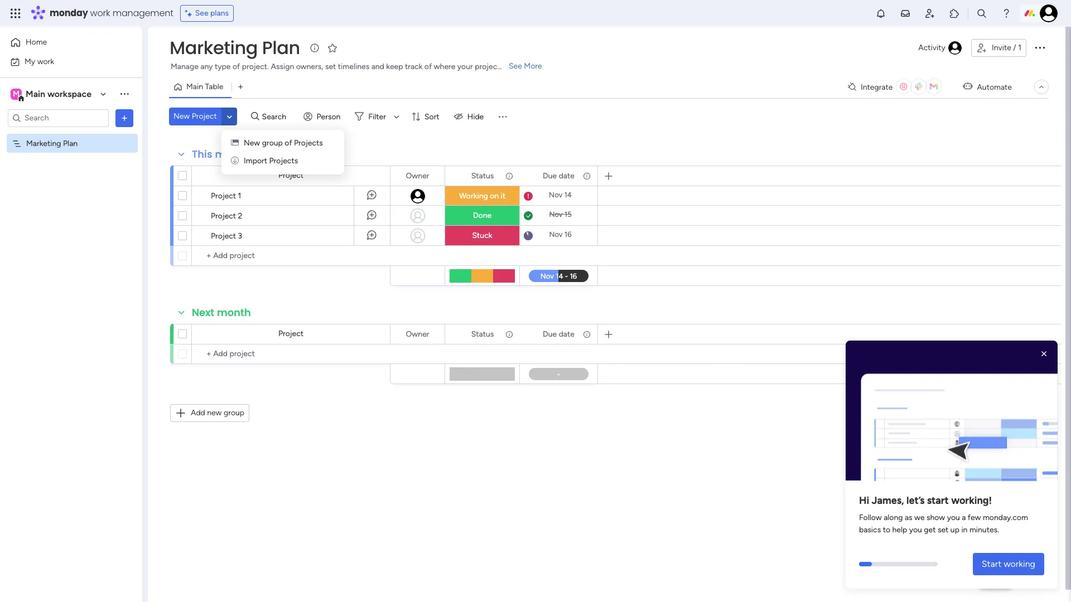 Task type: describe. For each thing, give the bounding box(es) containing it.
2 due from the top
[[543, 330, 557, 339]]

show
[[927, 514, 946, 523]]

work for monday
[[90, 7, 110, 20]]

0 vertical spatial marketing
[[170, 35, 258, 60]]

v2 done deadline image
[[524, 211, 533, 221]]

dapulse integrations image
[[849, 83, 857, 91]]

14
[[565, 191, 572, 199]]

0 horizontal spatial set
[[325, 62, 336, 71]]

working
[[459, 191, 488, 201]]

1 due from the top
[[543, 171, 557, 181]]

1 status field from the top
[[469, 170, 497, 182]]

start working
[[982, 559, 1036, 570]]

2 status from the top
[[472, 330, 494, 339]]

as
[[905, 514, 913, 523]]

main for main workspace
[[26, 88, 45, 99]]

add
[[191, 409, 205, 418]]

workspace
[[47, 88, 92, 99]]

v2 overdue deadline image
[[524, 191, 533, 202]]

add view image
[[239, 83, 243, 91]]

show board description image
[[308, 42, 321, 54]]

more
[[524, 61, 542, 71]]

sort
[[425, 112, 440, 121]]

workspace options image
[[119, 88, 130, 100]]

inbox image
[[900, 8, 912, 19]]

person button
[[299, 108, 347, 126]]

1 date from the top
[[559, 171, 575, 181]]

lottie animation image
[[846, 346, 1058, 486]]

1 status from the top
[[472, 171, 494, 181]]

it
[[501, 191, 506, 201]]

project 1
[[211, 191, 241, 201]]

manage any type of project. assign owners, set timelines and keep track of where your project stands.
[[171, 62, 527, 71]]

marketing inside list box
[[26, 139, 61, 148]]

1 horizontal spatial of
[[285, 138, 292, 148]]

group inside button
[[224, 409, 245, 418]]

due date for second due date field from the top of the page
[[543, 330, 575, 339]]

working on it
[[459, 191, 506, 201]]

nov 14
[[549, 191, 572, 199]]

2 status field from the top
[[469, 329, 497, 341]]

plans
[[210, 8, 229, 18]]

track
[[405, 62, 423, 71]]

assign
[[271, 62, 294, 71]]

nov for nov 16
[[550, 231, 563, 239]]

owners,
[[296, 62, 323, 71]]

keep
[[386, 62, 403, 71]]

few
[[969, 514, 982, 523]]

a
[[963, 514, 967, 523]]

group image
[[231, 138, 239, 148]]

start
[[928, 495, 950, 508]]

new project button
[[169, 108, 222, 126]]

3
[[238, 232, 242, 241]]

my
[[25, 57, 35, 66]]

new group of projects
[[244, 138, 323, 148]]

0 vertical spatial marketing plan
[[170, 35, 300, 60]]

my work
[[25, 57, 54, 66]]

month for next month
[[217, 306, 251, 320]]

james,
[[872, 495, 905, 508]]

stuck
[[473, 231, 493, 241]]

v2 search image
[[251, 110, 259, 123]]

This month field
[[189, 147, 252, 162]]

filter
[[369, 112, 386, 121]]

project left 3
[[211, 232, 236, 241]]

add new group
[[191, 409, 245, 418]]

project left the 2
[[211, 212, 236, 221]]

table
[[205, 82, 224, 92]]

Search in workspace field
[[23, 112, 93, 124]]

activity button
[[915, 39, 967, 57]]

any
[[201, 62, 213, 71]]

help image
[[1002, 8, 1013, 19]]

import
[[244, 156, 267, 166]]

project
[[475, 62, 501, 71]]

hi
[[860, 495, 870, 508]]

marketing plan inside list box
[[26, 139, 78, 148]]

see for see more
[[509, 61, 522, 71]]

add to favorites image
[[327, 42, 338, 53]]

16
[[565, 231, 572, 239]]

autopilot image
[[964, 79, 973, 94]]

filter button
[[351, 108, 404, 126]]

main for main table
[[186, 82, 203, 92]]

2 date from the top
[[559, 330, 575, 339]]

this
[[192, 147, 212, 161]]

stands.
[[502, 62, 527, 71]]

follow along as we show you a few monday.com basics to help you get set up in minutes.
[[860, 514, 1029, 536]]

next
[[192, 306, 214, 320]]

person
[[317, 112, 341, 121]]

0 horizontal spatial options image
[[119, 112, 130, 124]]

monday work management
[[50, 7, 173, 20]]

1 owner field from the top
[[403, 170, 432, 182]]

see more link
[[508, 61, 544, 72]]

1 vertical spatial 1
[[238, 191, 241, 201]]

1 due date field from the top
[[540, 170, 578, 182]]

new project
[[174, 112, 217, 121]]

next month
[[192, 306, 251, 320]]

working
[[1004, 559, 1036, 570]]

we
[[915, 514, 925, 523]]

0 vertical spatial group
[[262, 138, 283, 148]]

home
[[26, 37, 47, 47]]

integrate
[[861, 82, 893, 92]]

hi james, let's start working!
[[860, 495, 993, 508]]

project up + add project text box
[[279, 329, 304, 339]]

basics
[[860, 526, 882, 536]]

collapse board header image
[[1038, 83, 1047, 92]]

work for my
[[37, 57, 54, 66]]

workspace image
[[11, 88, 22, 100]]

start working button
[[973, 554, 1045, 576]]

nov for nov 15
[[550, 210, 563, 219]]

in
[[962, 526, 968, 536]]

project 2
[[211, 212, 243, 221]]

1 horizontal spatial plan
[[262, 35, 300, 60]]

2
[[238, 212, 243, 221]]

1 vertical spatial projects
[[269, 156, 298, 166]]

+ Add project text field
[[198, 250, 385, 263]]



Task type: locate. For each thing, give the bounding box(es) containing it.
group right "new"
[[224, 409, 245, 418]]

1 vertical spatial date
[[559, 330, 575, 339]]

owner for first owner field from the bottom
[[406, 330, 430, 339]]

0 vertical spatial set
[[325, 62, 336, 71]]

options image right /
[[1034, 41, 1047, 54]]

0 horizontal spatial work
[[37, 57, 54, 66]]

1 vertical spatial options image
[[119, 112, 130, 124]]

0 horizontal spatial group
[[224, 409, 245, 418]]

1 vertical spatial work
[[37, 57, 54, 66]]

along
[[884, 514, 904, 523]]

date
[[559, 171, 575, 181], [559, 330, 575, 339]]

1 vertical spatial due
[[543, 330, 557, 339]]

1 horizontal spatial you
[[948, 514, 961, 523]]

angle down image
[[227, 112, 232, 121]]

marketing
[[170, 35, 258, 60], [26, 139, 61, 148]]

invite / 1 button
[[972, 39, 1027, 57]]

1 vertical spatial owner field
[[403, 329, 432, 341]]

1 vertical spatial plan
[[63, 139, 78, 148]]

project up project 2
[[211, 191, 236, 201]]

0 horizontal spatial new
[[174, 112, 190, 121]]

1 vertical spatial new
[[244, 138, 260, 148]]

marketing plan
[[170, 35, 300, 60], [26, 139, 78, 148]]

1 vertical spatial see
[[509, 61, 522, 71]]

project left the angle down icon
[[192, 112, 217, 121]]

of up import projects
[[285, 138, 292, 148]]

1 vertical spatial set
[[938, 526, 949, 536]]

nov 15
[[550, 210, 572, 219]]

see
[[195, 8, 209, 18], [509, 61, 522, 71]]

my work button
[[7, 53, 120, 71]]

new
[[207, 409, 222, 418]]

0 vertical spatial work
[[90, 7, 110, 20]]

timelines
[[338, 62, 370, 71]]

project inside button
[[192, 112, 217, 121]]

0 horizontal spatial see
[[195, 8, 209, 18]]

see left plans
[[195, 8, 209, 18]]

menu image
[[498, 111, 509, 122]]

to
[[884, 526, 891, 536]]

1 up the 2
[[238, 191, 241, 201]]

workspace selection element
[[11, 87, 93, 102]]

let's
[[907, 495, 925, 508]]

options image down workspace options icon
[[119, 112, 130, 124]]

project 3
[[211, 232, 242, 241]]

1 vertical spatial month
[[217, 306, 251, 320]]

marketing down search in workspace field
[[26, 139, 61, 148]]

1 vertical spatial you
[[910, 526, 923, 536]]

you
[[948, 514, 961, 523], [910, 526, 923, 536]]

start
[[982, 559, 1002, 570]]

1 vertical spatial marketing
[[26, 139, 61, 148]]

2 horizontal spatial of
[[425, 62, 432, 71]]

+ Add project text field
[[198, 348, 385, 361]]

move to image
[[231, 156, 239, 166]]

arrow down image
[[390, 110, 404, 123]]

help button
[[977, 571, 1016, 590]]

Marketing Plan field
[[167, 35, 303, 60]]

home button
[[7, 33, 120, 51]]

see inside button
[[195, 8, 209, 18]]

main table
[[186, 82, 224, 92]]

group
[[262, 138, 283, 148], [224, 409, 245, 418]]

options image
[[1034, 41, 1047, 54], [119, 112, 130, 124]]

0 vertical spatial due date field
[[540, 170, 578, 182]]

new down main table button
[[174, 112, 190, 121]]

1 vertical spatial group
[[224, 409, 245, 418]]

automate
[[978, 82, 1013, 92]]

new inside button
[[174, 112, 190, 121]]

due date for 1st due date field
[[543, 171, 575, 181]]

owner
[[406, 171, 430, 181], [406, 330, 430, 339]]

Search field
[[259, 109, 293, 124]]

option
[[0, 133, 142, 136]]

see for see plans
[[195, 8, 209, 18]]

owner for 2nd owner field from the bottom of the page
[[406, 171, 430, 181]]

0 vertical spatial nov
[[549, 191, 563, 199]]

due
[[543, 171, 557, 181], [543, 330, 557, 339]]

15
[[565, 210, 572, 219]]

monday
[[50, 7, 88, 20]]

set down add to favorites icon
[[325, 62, 336, 71]]

1 horizontal spatial marketing
[[170, 35, 258, 60]]

Next month field
[[189, 306, 254, 320]]

add new group button
[[170, 405, 250, 423]]

new for new project
[[174, 112, 190, 121]]

1 horizontal spatial new
[[244, 138, 260, 148]]

you down we
[[910, 526, 923, 536]]

2 owner field from the top
[[403, 329, 432, 341]]

set inside follow along as we show you a few monday.com basics to help you get set up in minutes.
[[938, 526, 949, 536]]

marketing plan down search in workspace field
[[26, 139, 78, 148]]

invite members image
[[925, 8, 936, 19]]

Status field
[[469, 170, 497, 182], [469, 329, 497, 341]]

new for new group of projects
[[244, 138, 260, 148]]

marketing up any
[[170, 35, 258, 60]]

main left "table"
[[186, 82, 203, 92]]

1 due date from the top
[[543, 171, 575, 181]]

2 due date from the top
[[543, 330, 575, 339]]

1 vertical spatial status field
[[469, 329, 497, 341]]

0 vertical spatial you
[[948, 514, 961, 523]]

/
[[1014, 43, 1017, 52]]

set left up
[[938, 526, 949, 536]]

month
[[215, 147, 249, 161], [217, 306, 251, 320]]

new right the group icon on the left of page
[[244, 138, 260, 148]]

Due date field
[[540, 170, 578, 182], [540, 329, 578, 341]]

3 nov from the top
[[550, 231, 563, 239]]

project.
[[242, 62, 269, 71]]

0 vertical spatial plan
[[262, 35, 300, 60]]

plan up assign at the left of the page
[[262, 35, 300, 60]]

done
[[473, 211, 492, 221]]

1 horizontal spatial set
[[938, 526, 949, 536]]

1 horizontal spatial see
[[509, 61, 522, 71]]

working!
[[952, 495, 993, 508]]

search everything image
[[977, 8, 988, 19]]

0 vertical spatial owner
[[406, 171, 430, 181]]

where
[[434, 62, 456, 71]]

plan inside list box
[[63, 139, 78, 148]]

see plans
[[195, 8, 229, 18]]

plan down search in workspace field
[[63, 139, 78, 148]]

month for this month
[[215, 147, 249, 161]]

1 horizontal spatial main
[[186, 82, 203, 92]]

projects
[[294, 138, 323, 148], [269, 156, 298, 166]]

marketing plan list box
[[0, 132, 142, 304]]

status
[[472, 171, 494, 181], [472, 330, 494, 339]]

you left a
[[948, 514, 961, 523]]

month inside next month field
[[217, 306, 251, 320]]

monday.com
[[984, 514, 1029, 523]]

nov left the 14
[[549, 191, 563, 199]]

main inside button
[[186, 82, 203, 92]]

of
[[233, 62, 240, 71], [425, 62, 432, 71], [285, 138, 292, 148]]

work inside button
[[37, 57, 54, 66]]

see left more
[[509, 61, 522, 71]]

2 due date field from the top
[[540, 329, 578, 341]]

and
[[372, 62, 385, 71]]

nov left 15
[[550, 210, 563, 219]]

1 vertical spatial marketing plan
[[26, 139, 78, 148]]

month inside this month field
[[215, 147, 249, 161]]

work right my
[[37, 57, 54, 66]]

management
[[113, 7, 173, 20]]

get
[[925, 526, 936, 536]]

set
[[325, 62, 336, 71], [938, 526, 949, 536]]

1 vertical spatial owner
[[406, 330, 430, 339]]

2 owner from the top
[[406, 330, 430, 339]]

1 vertical spatial due date field
[[540, 329, 578, 341]]

hide button
[[450, 108, 491, 126]]

0 vertical spatial due
[[543, 171, 557, 181]]

import projects
[[244, 156, 298, 166]]

apps image
[[950, 8, 961, 19]]

0 vertical spatial options image
[[1034, 41, 1047, 54]]

0 horizontal spatial of
[[233, 62, 240, 71]]

project
[[192, 112, 217, 121], [279, 171, 304, 180], [211, 191, 236, 201], [211, 212, 236, 221], [211, 232, 236, 241], [279, 329, 304, 339]]

main table button
[[169, 78, 232, 96]]

1 horizontal spatial group
[[262, 138, 283, 148]]

0 vertical spatial month
[[215, 147, 249, 161]]

nov left 16
[[550, 231, 563, 239]]

notifications image
[[876, 8, 887, 19]]

0 horizontal spatial 1
[[238, 191, 241, 201]]

1 vertical spatial nov
[[550, 210, 563, 219]]

projects down person popup button
[[294, 138, 323, 148]]

column information image
[[505, 172, 514, 181], [583, 172, 592, 181], [505, 330, 514, 339], [583, 330, 592, 339]]

0 horizontal spatial marketing
[[26, 139, 61, 148]]

0 vertical spatial status field
[[469, 170, 497, 182]]

main workspace
[[26, 88, 92, 99]]

of right type at the left top of the page
[[233, 62, 240, 71]]

1 nov from the top
[[549, 191, 563, 199]]

on
[[490, 191, 499, 201]]

0 vertical spatial projects
[[294, 138, 323, 148]]

select product image
[[10, 8, 21, 19]]

invite
[[993, 43, 1012, 52]]

close image
[[1039, 349, 1051, 360]]

due date
[[543, 171, 575, 181], [543, 330, 575, 339]]

projects down new group of projects
[[269, 156, 298, 166]]

1 horizontal spatial marketing plan
[[170, 35, 300, 60]]

help
[[987, 575, 1007, 586]]

see more
[[509, 61, 542, 71]]

0 vertical spatial see
[[195, 8, 209, 18]]

1 horizontal spatial 1
[[1019, 43, 1022, 52]]

1 inside button
[[1019, 43, 1022, 52]]

sort button
[[407, 108, 446, 126]]

0 vertical spatial owner field
[[403, 170, 432, 182]]

main inside workspace selection element
[[26, 88, 45, 99]]

2 vertical spatial nov
[[550, 231, 563, 239]]

main
[[186, 82, 203, 92], [26, 88, 45, 99]]

work
[[90, 7, 110, 20], [37, 57, 54, 66]]

1 owner from the top
[[406, 171, 430, 181]]

help
[[893, 526, 908, 536]]

up
[[951, 526, 960, 536]]

1 right /
[[1019, 43, 1022, 52]]

nov 16
[[550, 231, 572, 239]]

lottie animation element
[[846, 341, 1058, 486]]

project down import projects
[[279, 171, 304, 180]]

progress bar
[[860, 563, 873, 567]]

0 horizontal spatial plan
[[63, 139, 78, 148]]

group up import projects
[[262, 138, 283, 148]]

0 horizontal spatial main
[[26, 88, 45, 99]]

m
[[13, 89, 20, 99]]

0 vertical spatial new
[[174, 112, 190, 121]]

this month
[[192, 147, 249, 161]]

0 horizontal spatial you
[[910, 526, 923, 536]]

hide
[[468, 112, 484, 121]]

0 vertical spatial date
[[559, 171, 575, 181]]

invite / 1
[[993, 43, 1022, 52]]

0 vertical spatial 1
[[1019, 43, 1022, 52]]

1 horizontal spatial options image
[[1034, 41, 1047, 54]]

plan
[[262, 35, 300, 60], [63, 139, 78, 148]]

your
[[458, 62, 473, 71]]

james peterson image
[[1041, 4, 1058, 22]]

1 horizontal spatial work
[[90, 7, 110, 20]]

0 vertical spatial status
[[472, 171, 494, 181]]

nov for nov 14
[[549, 191, 563, 199]]

1 vertical spatial due date
[[543, 330, 575, 339]]

0 vertical spatial due date
[[543, 171, 575, 181]]

work right monday
[[90, 7, 110, 20]]

2 nov from the top
[[550, 210, 563, 219]]

0 horizontal spatial marketing plan
[[26, 139, 78, 148]]

main right "workspace" icon
[[26, 88, 45, 99]]

marketing plan up type at the left top of the page
[[170, 35, 300, 60]]

of right track
[[425, 62, 432, 71]]

manage
[[171, 62, 199, 71]]

Owner field
[[403, 170, 432, 182], [403, 329, 432, 341]]

1 vertical spatial status
[[472, 330, 494, 339]]

type
[[215, 62, 231, 71]]

activity
[[919, 43, 946, 52]]

follow
[[860, 514, 882, 523]]

minutes.
[[970, 526, 1000, 536]]



Task type: vqa. For each thing, say whether or not it's contained in the screenshot.
the left the Development
no



